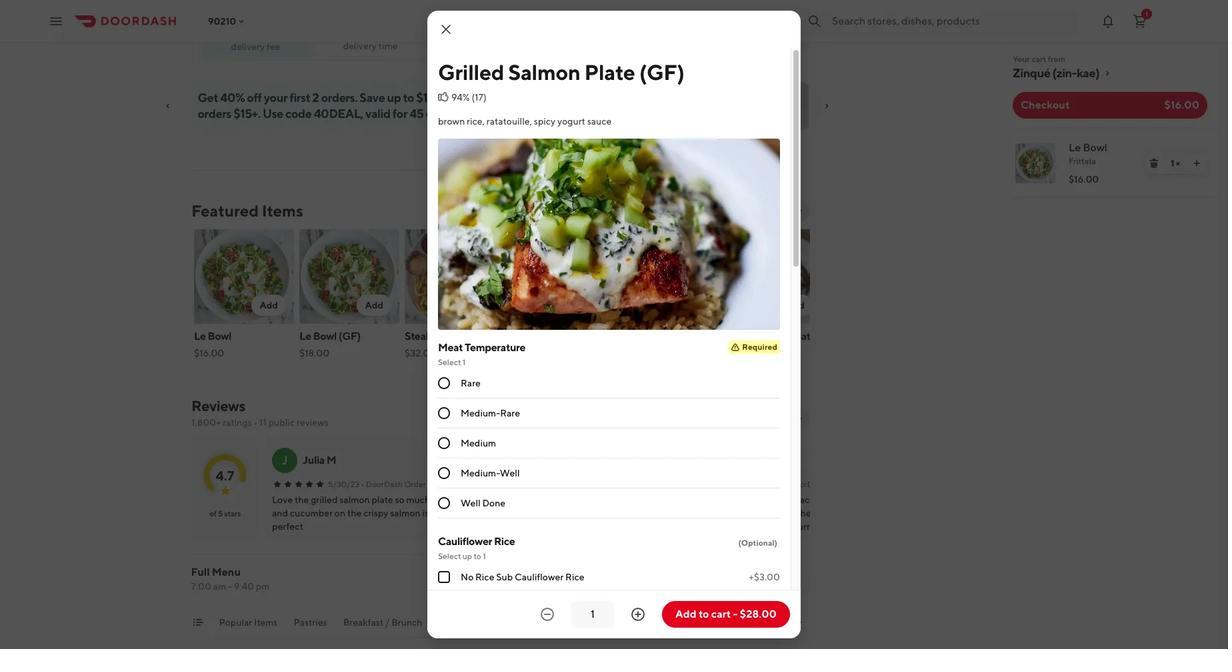 Task type: vqa. For each thing, say whether or not it's contained in the screenshot.
the Dessert
yes



Task type: locate. For each thing, give the bounding box(es) containing it.
plate up sauce
[[585, 59, 635, 85]]

charcuterie & cheese button
[[676, 616, 769, 638]]

select inside cauliflower rice select up to 1
[[438, 552, 461, 562]]

Medium radio
[[438, 438, 450, 450]]

3 doordash from the left
[[789, 480, 826, 490]]

1 down meat
[[463, 358, 466, 368]]

up inside get 40% off your first 2 orders. save up to $10 on orders $15+.  use code 40deal, valid for 45 days
[[388, 91, 401, 105]]

1 horizontal spatial order
[[614, 480, 636, 490]]

grilled salmon plate (gf) inside grilled salmon plate (gf) dialog
[[438, 59, 685, 85]]

0 vertical spatial -
[[228, 582, 232, 592]]

to inside button
[[699, 608, 709, 621]]

well left the 'done'
[[461, 498, 481, 509]]

0 horizontal spatial le
[[194, 330, 206, 343]]

2 horizontal spatial bowl
[[1083, 141, 1108, 154]]

zinqué (zin-kae)
[[1013, 66, 1100, 80]]

min inside 35 min delivery time
[[369, 28, 386, 41]]

add for first add button from the right
[[787, 300, 805, 311]]

1 horizontal spatial -
[[733, 608, 738, 621]]

0 vertical spatial le bowl image
[[1016, 143, 1056, 183]]

0 horizontal spatial grilled
[[438, 59, 504, 85]]

2 delivery from the left
[[231, 41, 265, 52]]

plate right required
[[792, 330, 816, 343]]

well down cara
[[500, 468, 520, 479]]

plate left grass
[[581, 330, 606, 343]]

1 vertical spatial $16.00
[[1069, 174, 1099, 185]]

get
[[198, 91, 218, 105]]

0 vertical spatial cauliflower
[[438, 536, 492, 548]]

1 horizontal spatial grilled
[[510, 330, 542, 343]]

doordash
[[366, 480, 403, 490], [576, 480, 612, 490], [789, 480, 826, 490]]

featured
[[191, 201, 259, 220]]

up up for
[[388, 91, 401, 105]]

doordash for l
[[789, 480, 826, 490]]

/
[[386, 618, 390, 628]]

select inside meat temperature select 1
[[438, 358, 461, 368]]

1 horizontal spatial rare
[[500, 408, 520, 419]]

9/29/23
[[539, 480, 569, 490]]

2 horizontal spatial &
[[728, 618, 734, 628]]

bowl inside le bowl $16.00
[[208, 330, 231, 343]]

Current quantity is 1 number field
[[580, 608, 606, 622]]

1 vertical spatial select
[[438, 552, 461, 562]]

no
[[461, 572, 474, 583]]

1 inside 1 button
[[1146, 10, 1148, 18]]

1 right notification bell image
[[1146, 10, 1148, 18]]

cauliflower right "sub"
[[515, 572, 564, 583]]

rice up "current quantity is 1" 'number field'
[[566, 572, 585, 583]]

1 horizontal spatial • doordash order
[[571, 480, 636, 490]]

1 horizontal spatial doordash
[[576, 480, 612, 490]]

c
[[491, 454, 500, 468]]

• for c
[[571, 480, 574, 490]]

use
[[263, 107, 284, 121]]

grilled inside dialog
[[438, 59, 504, 85]]

(zin-
[[1053, 66, 1077, 80]]

charcuterie
[[676, 618, 727, 628]]

1 ×
[[1171, 158, 1181, 169]]

20
[[767, 39, 777, 49]]

1 vertical spatial medium-
[[461, 468, 500, 479]]

35 min delivery time
[[343, 28, 398, 51]]

bowl inside le bowl (gf) $18.00
[[313, 330, 337, 343]]

le
[[1069, 141, 1081, 154], [194, 330, 206, 343], [299, 330, 311, 343]]

1 horizontal spatial bowl
[[313, 330, 337, 343]]

1 vertical spatial up
[[463, 552, 472, 562]]

2 horizontal spatial le
[[1069, 141, 1081, 154]]

1 horizontal spatial up
[[463, 552, 472, 562]]

le inside le bowl frittata
[[1069, 141, 1081, 154]]

94%
[[452, 92, 470, 103]]

$0.00 delivery fee
[[231, 28, 280, 52]]

3 • doordash order from the left
[[784, 480, 849, 490]]

1 vertical spatial to
[[474, 552, 481, 562]]

items
[[262, 201, 303, 220], [254, 618, 278, 628]]

bowl inside le bowl frittata
[[1083, 141, 1108, 154]]

d
[[538, 454, 545, 467]]

ratings
[[223, 418, 252, 428]]

& left bowls
[[535, 618, 541, 628]]

le for le bowl (gf)
[[299, 330, 311, 343]]

doordash right 9/29/23
[[576, 480, 612, 490]]

tartines button
[[626, 616, 660, 638]]

items right featured
[[262, 201, 303, 220]]

0 horizontal spatial -
[[228, 582, 232, 592]]

orders.
[[322, 91, 358, 105]]

& down fed
[[650, 345, 657, 357]]

items inside button
[[254, 618, 278, 628]]

for
[[393, 107, 408, 121]]

bowl for (gf)
[[313, 330, 337, 343]]

2 horizontal spatial order
[[828, 480, 849, 490]]

• right 9/29/23
[[571, 480, 574, 490]]

1 horizontal spatial delivery
[[343, 41, 377, 51]]

items inside heading
[[262, 201, 303, 220]]

rice,
[[467, 116, 485, 127]]

& for charcuterie & cheese
[[728, 618, 734, 628]]

2 add button from the left
[[357, 295, 391, 316]]

Medium-Well radio
[[438, 468, 450, 480]]

1 order from the left
[[404, 480, 426, 490]]

fed
[[644, 330, 662, 343]]

up up "no"
[[463, 552, 472, 562]]

full
[[191, 566, 210, 579]]

$32.00
[[405, 348, 436, 359]]

5 add button from the left
[[673, 295, 708, 316]]

2 horizontal spatial • doordash order
[[784, 480, 849, 490]]

1 doordash from the left
[[366, 480, 403, 490]]

le bowl image
[[1016, 143, 1056, 183], [194, 229, 294, 324]]

min right the 20
[[778, 39, 792, 49]]

of
[[209, 509, 217, 519]]

frites
[[436, 330, 463, 343]]

4 add button from the left
[[568, 295, 602, 316]]

0 horizontal spatial up
[[388, 91, 401, 105]]

doordash right 12/25/22
[[789, 480, 826, 490]]

grilled salmon plate (gf) image
[[510, 229, 610, 324], [721, 229, 821, 324]]

zinqué
[[1013, 66, 1051, 80]]

pastries
[[294, 618, 328, 628]]

brown rice, ratatouille, spicy yogurt sauce
[[438, 116, 612, 127]]

grilled salmon plate (gf) image for first add button from the right
[[721, 229, 821, 324]]

2 doordash from the left
[[576, 480, 612, 490]]

1 medium- from the top
[[461, 408, 500, 419]]

min right "35"
[[369, 28, 386, 41]]

medium- up medium
[[461, 408, 500, 419]]

to
[[404, 91, 415, 105], [474, 552, 481, 562], [699, 608, 709, 621]]

0 horizontal spatial $16.00
[[194, 348, 224, 359]]

1 horizontal spatial to
[[474, 552, 481, 562]]

ratatouille,
[[487, 116, 532, 127]]

on
[[438, 91, 452, 105]]

3 order from the left
[[828, 480, 849, 490]]

delivery down $0.00
[[231, 41, 265, 52]]

None checkbox
[[438, 572, 450, 584]]

0 vertical spatial items
[[262, 201, 303, 220]]

bowl for frittata
[[1083, 141, 1108, 154]]

doordash right 5/30/23
[[366, 480, 403, 490]]

bowls
[[543, 618, 568, 628]]

order for j
[[404, 480, 426, 490]]

pastries button
[[294, 616, 328, 638]]

0 horizontal spatial • doordash order
[[361, 480, 426, 490]]

1 up no rice sub cauliflower rice
[[483, 552, 486, 562]]

0 vertical spatial select
[[438, 358, 461, 368]]

$16.00
[[1165, 99, 1200, 111], [1069, 174, 1099, 185], [194, 348, 224, 359]]

0 horizontal spatial cauliflower
[[438, 536, 492, 548]]

0 horizontal spatial grilled salmon plate (gf) image
[[510, 229, 610, 324]]

items for popular items
[[254, 618, 278, 628]]

0 horizontal spatial order
[[404, 480, 426, 490]]

2 grilled salmon plate (gf) image from the left
[[721, 229, 821, 324]]

to inside cauliflower rice select up to 1
[[474, 552, 481, 562]]

0 horizontal spatial to
[[404, 91, 415, 105]]

2 vertical spatial $16.00
[[194, 348, 224, 359]]

zinqué (zin-kae) link
[[1013, 65, 1208, 81]]

charcuterie & cheese
[[676, 618, 769, 628]]

$16.00 up reviews 'link'
[[194, 348, 224, 359]]

order for l
[[828, 480, 849, 490]]

grilled salmon plate (gf) image for 3rd add button from the right
[[510, 229, 610, 324]]

up inside cauliflower rice select up to 1
[[463, 552, 472, 562]]

• for l
[[784, 480, 788, 490]]

select down meat
[[438, 358, 461, 368]]

le inside le bowl $16.00
[[194, 330, 206, 343]]

1 inside meat temperature select 1
[[463, 358, 466, 368]]

45
[[410, 107, 424, 121]]

1 delivery from the left
[[343, 41, 377, 51]]

0 horizontal spatial delivery
[[231, 41, 265, 52]]

1 horizontal spatial &
[[650, 345, 657, 357]]

1 • doordash order from the left
[[361, 480, 426, 490]]

rare up cara
[[500, 408, 520, 419]]

1 horizontal spatial cart
[[1032, 54, 1047, 64]]

min inside option
[[778, 39, 792, 49]]

rice up "sub"
[[494, 536, 515, 548]]

order
[[404, 480, 426, 490], [614, 480, 636, 490], [828, 480, 849, 490]]

$16.00 up ×
[[1165, 99, 1200, 111]]

medium- for well
[[461, 468, 500, 479]]

select promotional banner element
[[482, 130, 520, 154]]

0 vertical spatial up
[[388, 91, 401, 105]]

0 horizontal spatial cart
[[711, 608, 731, 621]]

salads & bowls button
[[506, 616, 568, 638]]

medium-
[[461, 408, 500, 419], [461, 468, 500, 479]]

• doordash order right 12/25/22
[[784, 480, 849, 490]]

well
[[500, 468, 520, 479], [461, 498, 481, 509]]

le inside le bowl (gf) $18.00
[[299, 330, 311, 343]]

delivery inside 35 min delivery time
[[343, 41, 377, 51]]

checkout
[[1021, 99, 1070, 111]]

1
[[1146, 10, 1148, 18], [1171, 158, 1175, 169], [463, 358, 466, 368], [483, 552, 486, 562]]

2 horizontal spatial to
[[699, 608, 709, 621]]

le bowl image down featured items heading
[[194, 229, 294, 324]]

Rare radio
[[438, 378, 450, 390]]

1 vertical spatial rare
[[500, 408, 520, 419]]

reviews
[[191, 397, 245, 415]]

1 vertical spatial well
[[461, 498, 481, 509]]

5
[[218, 509, 223, 519]]

2 horizontal spatial grilled
[[721, 330, 753, 343]]

cheese
[[736, 618, 769, 628]]

2 select from the top
[[438, 552, 461, 562]]

le bowl (gf) image
[[299, 229, 399, 324]]

rice inside cauliflower rice select up to 1
[[494, 536, 515, 548]]

1 horizontal spatial cauliflower
[[515, 572, 564, 583]]

0 horizontal spatial bowl
[[208, 330, 231, 343]]

notification bell image
[[1100, 13, 1116, 29]]

1 grilled salmon plate (gf) image from the left
[[510, 229, 610, 324]]

your
[[1013, 54, 1030, 64]]

-
[[228, 582, 232, 592], [733, 608, 738, 621]]

0 vertical spatial to
[[404, 91, 415, 105]]

min
[[369, 28, 386, 41], [778, 39, 792, 49]]

add for fourth add button from the right
[[470, 300, 489, 311]]

grilled salmon plate (gf) for 3rd add button from the right
[[510, 330, 606, 357]]

& for salads & bowls
[[535, 618, 541, 628]]

$28.00
[[740, 608, 777, 621]]

• left '11'
[[254, 418, 258, 428]]

2 • doordash order from the left
[[571, 480, 636, 490]]

select for meat temperature
[[438, 358, 461, 368]]

2 vertical spatial to
[[699, 608, 709, 621]]

rice right "no"
[[476, 572, 495, 583]]

items right 'popular'
[[254, 618, 278, 628]]

0 horizontal spatial &
[[535, 618, 541, 628]]

• doordash order right 5/30/23
[[361, 480, 426, 490]]

add button
[[252, 295, 286, 316], [357, 295, 391, 316], [462, 295, 497, 316], [568, 295, 602, 316], [673, 295, 708, 316], [779, 295, 813, 316]]

next image
[[794, 414, 805, 424]]

bowl for $16.00
[[208, 330, 231, 343]]

1 horizontal spatial grilled salmon plate (gf) image
[[721, 229, 821, 324]]

20 min radio
[[740, 25, 810, 52]]

3 add button from the left
[[462, 295, 497, 316]]

1 items, open order cart image
[[1132, 13, 1148, 29]]

2 order from the left
[[614, 480, 636, 490]]

(gf) inside le bowl (gf) $18.00
[[339, 330, 361, 343]]

le bowl $16.00
[[194, 330, 231, 359]]

select up "no"
[[438, 552, 461, 562]]

remove item from cart image
[[1149, 158, 1160, 169]]

11
[[259, 418, 267, 428]]

grilled
[[438, 59, 504, 85], [510, 330, 542, 343], [721, 330, 753, 343]]

$16.00 inside le bowl $16.00
[[194, 348, 224, 359]]

• right 12/25/22
[[784, 480, 788, 490]]

1 vertical spatial cart
[[711, 608, 731, 621]]

1 horizontal spatial le bowl image
[[1016, 143, 1056, 183]]

brunch
[[392, 618, 423, 628]]

reviews link
[[191, 397, 245, 415]]

& left cheese
[[728, 618, 734, 628]]

add for 3rd add button from the right
[[576, 300, 594, 311]]

medium- down the "c"
[[461, 468, 500, 479]]

1 vertical spatial le bowl image
[[194, 229, 294, 324]]

0 vertical spatial cart
[[1032, 54, 1047, 64]]

1 horizontal spatial min
[[778, 39, 792, 49]]

dessert button
[[785, 616, 817, 638]]

1 vertical spatial items
[[254, 618, 278, 628]]

items for featured items
[[262, 201, 303, 220]]

delivery left time
[[343, 41, 377, 51]]

plate inside dialog
[[585, 59, 635, 85]]

add for 2nd add button from the right
[[681, 300, 700, 311]]

• doordash order for l
[[784, 480, 849, 490]]

2 horizontal spatial $16.00
[[1165, 99, 1200, 111]]

0 vertical spatial $16.00
[[1165, 99, 1200, 111]]

& inside grass fed beef burger & fries
[[650, 345, 657, 357]]

1 horizontal spatial well
[[500, 468, 520, 479]]

well done
[[461, 498, 506, 509]]

rare right "rare" option
[[461, 378, 481, 389]]

2 medium- from the top
[[461, 468, 500, 479]]

2 horizontal spatial doordash
[[789, 480, 826, 490]]

cauliflower up "no"
[[438, 536, 492, 548]]

• doordash order for c
[[571, 480, 636, 490]]

medium-well
[[461, 468, 520, 479]]

salads
[[506, 618, 533, 628]]

0 horizontal spatial min
[[369, 28, 386, 41]]

1,800+
[[191, 418, 221, 428]]

add
[[260, 300, 278, 311], [365, 300, 383, 311], [470, 300, 489, 311], [576, 300, 594, 311], [681, 300, 700, 311], [787, 300, 805, 311], [676, 608, 697, 621]]

• right 5/30/23
[[361, 480, 364, 490]]

le for frittata
[[1069, 141, 1081, 154]]

steak-frites $32.00
[[405, 330, 463, 359]]

select
[[438, 358, 461, 368], [438, 552, 461, 562]]

cara d
[[514, 454, 545, 467]]

1 vertical spatial -
[[733, 608, 738, 621]]

burger
[[616, 345, 648, 357]]

0 horizontal spatial rare
[[461, 378, 481, 389]]

delivery inside '$0.00 delivery fee'
[[231, 41, 265, 52]]

le bowl image left frittata
[[1016, 143, 1056, 183]]

0 vertical spatial medium-
[[461, 408, 500, 419]]

$15+.
[[234, 107, 261, 121]]

cauliflower
[[438, 536, 492, 548], [515, 572, 564, 583]]

0 horizontal spatial doordash
[[366, 480, 403, 490]]

1 select from the top
[[438, 358, 461, 368]]

• doordash order right 9/29/23
[[571, 480, 636, 490]]

1 horizontal spatial le
[[299, 330, 311, 343]]

•
[[254, 418, 258, 428], [361, 480, 364, 490], [571, 480, 574, 490], [784, 480, 788, 490]]

$16.00 down frittata
[[1069, 174, 1099, 185]]



Task type: describe. For each thing, give the bounding box(es) containing it.
1 inside cauliflower rice select up to 1
[[483, 552, 486, 562]]

grilled for 3rd add button from the right
[[510, 330, 542, 343]]

to inside get 40% off your first 2 orders. save up to $10 on orders $15+.  use code 40deal, valid for 45 days
[[404, 91, 415, 105]]

94% (17)
[[452, 92, 487, 103]]

35
[[355, 28, 367, 41]]

12/25/22
[[750, 480, 783, 490]]

salmon inside grilled salmon plate (gf) dialog
[[508, 59, 581, 85]]

grass fed beef burger & fries image
[[616, 229, 716, 324]]

stars
[[224, 509, 241, 519]]

previous button of carousel image
[[768, 205, 778, 216]]

0 horizontal spatial well
[[461, 498, 481, 509]]

2
[[313, 91, 319, 105]]

plate for 3rd add button from the right's grilled salmon plate (gf) image
[[581, 330, 606, 343]]

first
[[290, 91, 311, 105]]

(17)
[[472, 92, 487, 103]]

0 vertical spatial well
[[500, 468, 520, 479]]

add to cart - $28.00 button
[[662, 602, 790, 628]]

cara
[[514, 454, 536, 467]]

julia m
[[303, 454, 336, 467]]

h
[[753, 454, 761, 467]]

doordash for j
[[366, 480, 403, 490]]

le bowl (gf) $18.00
[[299, 330, 361, 359]]

7:00
[[191, 582, 212, 592]]

1 vertical spatial cauliflower
[[515, 572, 564, 583]]

menu
[[212, 566, 241, 579]]

1 button
[[1127, 8, 1154, 34]]

increase quantity by 1 image
[[630, 607, 646, 623]]

$18.00
[[299, 348, 330, 359]]

steak-
[[405, 330, 436, 343]]

fries
[[658, 345, 681, 357]]

salmon for 3rd add button from the right
[[544, 330, 579, 343]]

popular items
[[219, 618, 278, 628]]

frittata
[[1069, 156, 1096, 166]]

add inside grilled salmon plate (gf) dialog
[[676, 608, 697, 621]]

Item Search search field
[[618, 576, 800, 590]]

featured items heading
[[191, 200, 303, 221]]

scroll menu navigation right image
[[794, 618, 805, 628]]

breakfast / brunch
[[344, 618, 423, 628]]

9:40
[[234, 582, 254, 592]]

20 min
[[767, 39, 792, 49]]

plates button
[[584, 616, 610, 638]]

your
[[264, 91, 288, 105]]

medium
[[461, 438, 496, 449]]

grass
[[616, 330, 642, 343]]

1 left ×
[[1171, 158, 1175, 169]]

laura h
[[724, 454, 761, 467]]

- inside full menu 7:00 am - 9:40 pm
[[228, 582, 232, 592]]

add for first add button from left
[[260, 300, 278, 311]]

add to cart - $28.00
[[676, 608, 777, 621]]

your cart from
[[1013, 54, 1066, 64]]

medium- for rare
[[461, 408, 500, 419]]

4.7
[[216, 468, 234, 483]]

select for cauliflower rice
[[438, 552, 461, 562]]

spicy
[[534, 116, 556, 127]]

rice for cauliflower
[[494, 536, 515, 548]]

plate for first add button from the right's grilled salmon plate (gf) image
[[792, 330, 816, 343]]

required
[[743, 342, 778, 352]]

1 add button from the left
[[252, 295, 286, 316]]

done
[[483, 498, 506, 509]]

6 add button from the left
[[779, 295, 813, 316]]

full menu 7:00 am - 9:40 pm
[[191, 566, 270, 592]]

laura
[[724, 454, 751, 467]]

dessert
[[785, 618, 817, 628]]

brown
[[438, 116, 465, 127]]

time
[[379, 41, 398, 51]]

0 vertical spatial rare
[[461, 378, 481, 389]]

cauliflower inside cauliflower rice select up to 1
[[438, 536, 492, 548]]

order for c
[[614, 480, 636, 490]]

salads & bowls
[[506, 618, 568, 628]]

tartines
[[626, 618, 660, 628]]

cart inside button
[[711, 608, 731, 621]]

add for second add button from the left
[[365, 300, 383, 311]]

$0.00
[[241, 28, 271, 40]]

from
[[1048, 54, 1066, 64]]

open menu image
[[48, 13, 64, 29]]

popular items button
[[219, 616, 278, 638]]

decrease quantity by 1 image
[[540, 607, 556, 623]]

• doordash order for j
[[361, 480, 426, 490]]

public
[[269, 418, 295, 428]]

of 5 stars
[[209, 509, 241, 519]]

am
[[214, 582, 227, 592]]

julia
[[303, 454, 325, 467]]

next button of carousel image
[[794, 205, 805, 216]]

plates
[[584, 618, 610, 628]]

off
[[247, 91, 262, 105]]

close grilled salmon plate (gf) image
[[438, 21, 454, 37]]

salmon for first add button from the right
[[755, 330, 790, 343]]

meat temperature group
[[438, 341, 780, 519]]

fee
[[267, 41, 280, 52]]

temperature
[[465, 342, 526, 354]]

rice for no
[[476, 572, 495, 583]]

- inside button
[[733, 608, 738, 621]]

Medium-Rare radio
[[438, 408, 450, 420]]

grilled salmon plate (gf) for first add button from the right
[[721, 330, 816, 357]]

(gf) inside dialog
[[639, 59, 685, 85]]

valid
[[366, 107, 391, 121]]

days
[[426, 107, 450, 121]]

steak frites image
[[405, 229, 505, 324]]

no rice sub cauliflower rice
[[461, 572, 585, 583]]

min for 35
[[369, 28, 386, 41]]

min for 20
[[778, 39, 792, 49]]

$10
[[417, 91, 436, 105]]

featured items
[[191, 201, 303, 220]]

breakfast / brunch button
[[344, 616, 423, 638]]

doordash for c
[[576, 480, 612, 490]]

grass fed beef burger & fries
[[616, 330, 686, 357]]

0 horizontal spatial le bowl image
[[194, 229, 294, 324]]

popular
[[219, 618, 253, 628]]

cauliflower rice group
[[438, 535, 780, 593]]

pm
[[256, 582, 270, 592]]

• for j
[[361, 480, 364, 490]]

1 horizontal spatial $16.00
[[1069, 174, 1099, 185]]

get 40% off your first 2 orders. save up to $10 on orders $15+.  use code 40deal, valid for 45 days
[[198, 91, 452, 121]]

reviews
[[297, 418, 329, 428]]

grilled salmon plate (gf) dialog
[[428, 11, 801, 650]]

+$3.00
[[749, 572, 780, 583]]

add one to cart image
[[1192, 158, 1202, 169]]

90210 button
[[208, 16, 247, 26]]

code
[[286, 107, 312, 121]]

5/30/23
[[328, 480, 360, 490]]

le for le bowl
[[194, 330, 206, 343]]

le bowl frittata
[[1069, 141, 1108, 166]]

none checkbox inside cauliflower rice group
[[438, 572, 450, 584]]

• inside reviews 1,800+ ratings • 11 public reviews
[[254, 418, 258, 428]]

j
[[282, 454, 288, 468]]

Well Done radio
[[438, 498, 450, 510]]

kae)
[[1077, 66, 1100, 80]]

×
[[1176, 158, 1181, 169]]

(optional)
[[739, 538, 778, 548]]

reviews 1,800+ ratings • 11 public reviews
[[191, 397, 329, 428]]

cauliflower rice select up to 1
[[438, 536, 515, 562]]

grilled for first add button from the right
[[721, 330, 753, 343]]



